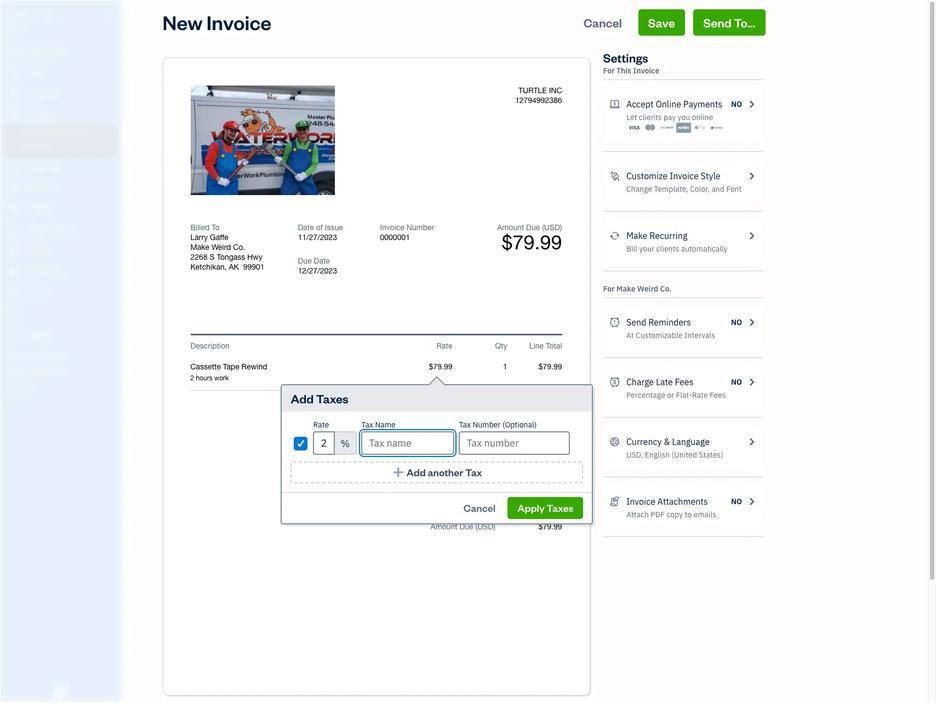 Task type: describe. For each thing, give the bounding box(es) containing it.
american express image
[[676, 122, 691, 133]]

name
[[375, 420, 396, 430]]

online
[[692, 112, 713, 122]]

inc for turtle inc owner
[[42, 10, 58, 21]]

amount due ( usd )
[[431, 522, 495, 531]]

add for add another tax
[[407, 466, 426, 479]]

1 0.00 from the top
[[547, 460, 562, 469]]

to...
[[734, 15, 756, 30]]

date of issue
[[298, 223, 343, 232]]

rate for line total
[[437, 341, 452, 350]]

issue
[[325, 223, 343, 232]]

emails
[[694, 510, 716, 520]]

refresh image
[[610, 229, 620, 242]]

discover image
[[660, 122, 674, 133]]

12/27/2023
[[298, 266, 337, 275]]

change template, color, and font
[[626, 184, 742, 194]]

invoices image
[[610, 495, 620, 508]]

chevronright image for customize invoice style
[[747, 169, 757, 183]]

currency & language
[[626, 436, 710, 447]]

2 for from the top
[[603, 284, 615, 294]]

and
[[712, 184, 725, 194]]

s
[[210, 253, 215, 261]]

Tax number text field
[[459, 431, 570, 455]]

let clients pay you online
[[626, 112, 713, 122]]

qty
[[495, 341, 507, 350]]

make recurring
[[626, 230, 688, 241]]

Line Total (USD) text field
[[538, 362, 562, 371]]

line
[[529, 341, 544, 350]]

amount due ( usd ) $79.99
[[497, 223, 562, 254]]

latefees image
[[610, 375, 620, 389]]

&
[[664, 436, 670, 447]]

you
[[678, 112, 690, 122]]

payments
[[683, 99, 722, 110]]

turtle for turtle inc 12794992386
[[518, 86, 547, 95]]

0 vertical spatial clients
[[639, 112, 662, 122]]

bank image
[[710, 122, 724, 133]]

settings image
[[8, 385, 117, 394]]

1 vertical spatial rate
[[692, 390, 708, 400]]

apps image
[[8, 315, 117, 323]]

report image
[[7, 287, 20, 298]]

make inside 'billed to larry gaffe make weird co. 2268 s tongass hwy ketchikan, ak  99901'
[[190, 243, 209, 252]]

pay
[[664, 112, 676, 122]]

apply
[[518, 502, 545, 514]]

invoice attachments
[[626, 496, 708, 507]]

recurring
[[650, 230, 688, 241]]

plus image
[[392, 467, 405, 478]]

(optional)
[[502, 420, 537, 430]]

font
[[726, 184, 742, 194]]

0 horizontal spatial total
[[479, 481, 495, 490]]

freshbooks image
[[52, 685, 69, 698]]

due for amount due ( usd )
[[460, 522, 473, 531]]

estimate image
[[7, 89, 20, 100]]

charge
[[626, 377, 654, 388]]

0 horizontal spatial fees
[[675, 377, 694, 388]]

invoice number
[[380, 223, 434, 232]]

another
[[428, 466, 463, 479]]

larry
[[190, 233, 208, 242]]

hwy
[[247, 253, 263, 261]]

99901
[[243, 263, 265, 271]]

tax inside button
[[465, 466, 482, 479]]

send for send to...
[[703, 15, 732, 30]]

number for tax
[[473, 420, 501, 430]]

tax number (optional)
[[459, 420, 537, 430]]

accept online payments
[[626, 99, 722, 110]]

number for invoice
[[407, 223, 434, 232]]

project image
[[7, 203, 20, 214]]

automatically
[[681, 244, 728, 254]]

chevronright image for no
[[747, 98, 757, 111]]

no for invoice attachments
[[731, 497, 742, 506]]

english
[[645, 450, 670, 460]]

money image
[[7, 245, 20, 256]]

1 horizontal spatial total
[[546, 341, 562, 350]]

chart image
[[7, 266, 20, 277]]

or
[[667, 390, 674, 400]]

no for accept online payments
[[731, 99, 742, 109]]

cancel for apply taxes
[[464, 502, 496, 514]]

client image
[[7, 69, 20, 79]]

intervals
[[684, 331, 715, 340]]

let
[[626, 112, 637, 122]]

customize
[[626, 170, 668, 181]]

for inside settings for this invoice
[[603, 66, 615, 76]]

template,
[[654, 184, 688, 194]]

due inside due date 12/27/2023
[[298, 257, 312, 265]]

cancel button for apply taxes
[[454, 497, 505, 519]]

customizable
[[636, 331, 683, 340]]

usd,
[[626, 450, 643, 460]]

chevronright image for make recurring
[[747, 229, 757, 242]]

tax for tax name
[[361, 420, 373, 430]]

subtotal
[[467, 438, 495, 447]]

tax for tax
[[484, 460, 495, 469]]

Enter an Invoice # text field
[[380, 233, 411, 242]]

apply taxes
[[518, 502, 574, 514]]

send to...
[[703, 15, 756, 30]]

language
[[672, 436, 710, 447]]

79.99 0.00
[[543, 481, 562, 500]]

onlinesales image
[[610, 98, 620, 111]]

amount for amount due ( usd ) $79.99
[[497, 223, 524, 232]]

apply taxes button
[[508, 497, 583, 519]]

settings for this invoice
[[603, 50, 660, 76]]

to
[[685, 510, 692, 520]]

bill
[[626, 244, 638, 254]]

0 vertical spatial date
[[298, 223, 314, 232]]

79.99 for 79.99
[[543, 438, 562, 447]]

0 vertical spatial make
[[626, 230, 648, 241]]

Item Rate (USD) text field
[[428, 362, 452, 371]]

add for add taxes
[[291, 391, 314, 406]]

usd, english (united states)
[[626, 450, 723, 460]]

no for send reminders
[[731, 317, 742, 327]]

at customizable intervals
[[626, 331, 715, 340]]

save button
[[638, 9, 685, 36]]

settings
[[603, 50, 648, 65]]

flat-
[[676, 390, 692, 400]]

12794992386
[[515, 96, 562, 105]]

delete
[[237, 135, 263, 146]]

percentage
[[626, 390, 665, 400]]

new
[[163, 9, 203, 35]]

1 vertical spatial $79.99
[[539, 522, 562, 531]]

delete image
[[237, 135, 290, 146]]

send reminders
[[626, 317, 691, 328]]

bank connections image
[[8, 367, 117, 376]]

send to... button
[[693, 9, 765, 36]]



Task type: locate. For each thing, give the bounding box(es) containing it.
weird
[[212, 243, 231, 252], [637, 284, 658, 294]]

timer image
[[7, 224, 20, 235]]

make up latereminders icon
[[617, 284, 636, 294]]

clients down recurring
[[656, 244, 679, 254]]

cancel up settings
[[584, 15, 622, 30]]

1 vertical spatial 79.99
[[543, 481, 562, 490]]

rate
[[437, 341, 452, 350], [692, 390, 708, 400], [313, 420, 329, 430]]

no
[[731, 99, 742, 109], [731, 317, 742, 327], [731, 377, 742, 387], [731, 497, 742, 506]]

1 horizontal spatial taxes
[[547, 502, 574, 514]]

attach
[[626, 510, 649, 520]]

2 horizontal spatial rate
[[692, 390, 708, 400]]

inc
[[42, 10, 58, 21], [549, 86, 562, 95]]

0 vertical spatial add
[[291, 391, 314, 406]]

0 vertical spatial 79.99
[[543, 438, 562, 447]]

date up 12/27/2023
[[314, 257, 330, 265]]

tax up subtotal
[[459, 420, 471, 430]]

0 horizontal spatial amount
[[431, 522, 457, 531]]

total
[[546, 341, 562, 350], [479, 481, 495, 490]]

79.99 up the apply taxes
[[543, 481, 562, 490]]

total right 'line' on the right top
[[546, 341, 562, 350]]

0.00
[[547, 460, 562, 469], [547, 491, 562, 500]]

0 horizontal spatial add
[[291, 391, 314, 406]]

0.00 up the apply taxes
[[547, 491, 562, 500]]

taxes inside button
[[547, 502, 574, 514]]

0 horizontal spatial inc
[[42, 10, 58, 21]]

0 horizontal spatial co.
[[233, 243, 245, 252]]

0 vertical spatial turtle
[[9, 10, 40, 21]]

currency
[[626, 436, 662, 447]]

1 horizontal spatial turtle
[[518, 86, 547, 95]]

cancel button for save
[[574, 9, 632, 36]]

Tax Rate (Percentage) text field
[[313, 431, 335, 455]]

1 horizontal spatial cancel
[[584, 15, 622, 30]]

) for amount due ( usd ) $79.99
[[560, 223, 562, 232]]

0.00 up 79.99 0.00
[[547, 460, 562, 469]]

1 horizontal spatial (
[[542, 223, 544, 232]]

0 vertical spatial (
[[542, 223, 544, 232]]

bill your clients automatically
[[626, 244, 728, 254]]

co. inside 'billed to larry gaffe make weird co. 2268 s tongass hwy ketchikan, ak  99901'
[[233, 243, 245, 252]]

1 79.99 from the top
[[543, 438, 562, 447]]

0 horizontal spatial taxes
[[316, 391, 348, 406]]

1 vertical spatial turtle
[[518, 86, 547, 95]]

gaffe
[[210, 233, 228, 242]]

number up subtotal
[[473, 420, 501, 430]]

0 horizontal spatial due
[[298, 257, 312, 265]]

1 vertical spatial clients
[[656, 244, 679, 254]]

0 vertical spatial total
[[546, 341, 562, 350]]

co. up reminders
[[660, 284, 672, 294]]

1 horizontal spatial )
[[560, 223, 562, 232]]

1 horizontal spatial add
[[407, 466, 426, 479]]

apple pay image
[[693, 122, 708, 133]]

1 vertical spatial make
[[190, 243, 209, 252]]

fees
[[675, 377, 694, 388], [710, 390, 726, 400]]

add another tax
[[407, 466, 482, 479]]

online
[[656, 99, 681, 110]]

send
[[703, 15, 732, 30], [626, 317, 646, 328]]

( for amount due ( usd ) $79.99
[[542, 223, 544, 232]]

inc inside turtle inc owner
[[42, 10, 58, 21]]

1 vertical spatial total
[[479, 481, 495, 490]]

your
[[639, 244, 655, 254]]

paintbrush image
[[610, 169, 620, 183]]

0 horizontal spatial usd
[[478, 522, 493, 531]]

visa image
[[626, 122, 641, 133]]

turtle up owner
[[9, 10, 40, 21]]

0 vertical spatial weird
[[212, 243, 231, 252]]

save
[[648, 15, 675, 30]]

2 chevronright image from the top
[[747, 375, 757, 389]]

number
[[407, 223, 434, 232], [473, 420, 501, 430]]

send up at
[[626, 317, 646, 328]]

copy
[[667, 510, 683, 520]]

charge late fees
[[626, 377, 694, 388]]

2 chevronright image from the top
[[747, 169, 757, 183]]

1 vertical spatial date
[[314, 257, 330, 265]]

0 vertical spatial )
[[560, 223, 562, 232]]

cancel up amount due ( usd )
[[464, 502, 496, 514]]

fees up flat-
[[675, 377, 694, 388]]

add another tax button
[[291, 462, 583, 483]]

taxes down the enter an item description text field
[[316, 391, 348, 406]]

chevronright image for send reminders
[[747, 316, 757, 329]]

1 horizontal spatial inc
[[549, 86, 562, 95]]

1 horizontal spatial amount
[[497, 223, 524, 232]]

billed
[[190, 223, 210, 232]]

$79.99
[[502, 231, 562, 254], [539, 522, 562, 531]]

turtle for turtle inc owner
[[9, 10, 40, 21]]

usd for amount due ( usd ) $79.99
[[544, 223, 560, 232]]

cancel for save
[[584, 15, 622, 30]]

0 vertical spatial usd
[[544, 223, 560, 232]]

invoice inside settings for this invoice
[[633, 66, 660, 76]]

1 vertical spatial usd
[[478, 522, 493, 531]]

taxes for apply taxes
[[547, 502, 574, 514]]

turtle inc 12794992386
[[515, 86, 562, 105]]

1 horizontal spatial fees
[[710, 390, 726, 400]]

Issue date in MM/DD/YYYY format text field
[[298, 233, 364, 242]]

0 vertical spatial cancel button
[[574, 9, 632, 36]]

1 vertical spatial (
[[476, 522, 478, 531]]

0 horizontal spatial send
[[626, 317, 646, 328]]

owner
[[9, 22, 29, 30]]

1 vertical spatial cancel
[[464, 502, 496, 514]]

) for amount due ( usd )
[[493, 522, 495, 531]]

2 no from the top
[[731, 317, 742, 327]]

3 chevronright image from the top
[[747, 229, 757, 242]]

1 vertical spatial cancel button
[[454, 497, 505, 519]]

at
[[626, 331, 634, 340]]

send left the to...
[[703, 15, 732, 30]]

due for amount due ( usd ) $79.99
[[526, 223, 540, 232]]

percentage or flat-rate fees
[[626, 390, 726, 400]]

usd
[[544, 223, 560, 232], [478, 522, 493, 531]]

turtle inside turtle inc owner
[[9, 10, 40, 21]]

tax right another
[[465, 466, 482, 479]]

make
[[626, 230, 648, 241], [190, 243, 209, 252], [617, 284, 636, 294]]

0 vertical spatial $79.99
[[502, 231, 562, 254]]

attachments
[[657, 496, 708, 507]]

turtle inc owner
[[9, 10, 58, 30]]

12/27/2023 button
[[298, 266, 364, 276]]

for
[[603, 66, 615, 76], [603, 284, 615, 294]]

total down subtotal
[[479, 481, 495, 490]]

0 vertical spatial amount
[[497, 223, 524, 232]]

dashboard image
[[7, 48, 20, 59]]

2 vertical spatial make
[[617, 284, 636, 294]]

1 vertical spatial due
[[298, 257, 312, 265]]

chevronright image for charge late fees
[[747, 375, 757, 389]]

usd for amount due ( usd )
[[478, 522, 493, 531]]

image
[[265, 135, 290, 146]]

0 vertical spatial taxes
[[316, 391, 348, 406]]

co.
[[233, 243, 245, 252], [660, 284, 672, 294]]

(
[[542, 223, 544, 232], [476, 522, 478, 531]]

chevronright image for invoice attachments
[[747, 495, 757, 508]]

tax down subtotal
[[484, 460, 495, 469]]

4 chevronright image from the top
[[747, 435, 757, 448]]

0 horizontal spatial rate
[[313, 420, 329, 430]]

1 vertical spatial chevronright image
[[747, 375, 757, 389]]

0.00 inside 79.99 0.00
[[547, 491, 562, 500]]

1 for from the top
[[603, 66, 615, 76]]

late
[[656, 377, 673, 388]]

1 vertical spatial fees
[[710, 390, 726, 400]]

chevronright image for currency & language
[[747, 435, 757, 448]]

tax left name
[[361, 420, 373, 430]]

4 no from the top
[[731, 497, 742, 506]]

0 vertical spatial 0.00
[[547, 460, 562, 469]]

date inside due date 12/27/2023
[[314, 257, 330, 265]]

0 vertical spatial cancel
[[584, 15, 622, 30]]

turtle
[[9, 10, 40, 21], [518, 86, 547, 95]]

turtle up 12794992386
[[518, 86, 547, 95]]

2 horizontal spatial due
[[526, 223, 540, 232]]

date left of
[[298, 223, 314, 232]]

description
[[190, 341, 230, 350]]

rate for tax number (optional)
[[313, 420, 329, 430]]

1 vertical spatial co.
[[660, 284, 672, 294]]

add right plus icon
[[407, 466, 426, 479]]

Item Quantity text field
[[491, 362, 507, 371]]

rate up tax rate (percentage) text field
[[313, 420, 329, 430]]

new invoice
[[163, 9, 272, 35]]

2 vertical spatial chevronright image
[[747, 495, 757, 508]]

1 horizontal spatial number
[[473, 420, 501, 430]]

79.99 up 79.99 0.00
[[543, 438, 562, 447]]

add inside add another tax button
[[407, 466, 426, 479]]

line total
[[529, 341, 562, 350]]

inc for turtle inc 12794992386
[[549, 86, 562, 95]]

check image
[[296, 438, 306, 449]]

1 horizontal spatial usd
[[544, 223, 560, 232]]

(united
[[672, 450, 697, 460]]

amount for amount due ( usd )
[[431, 522, 457, 531]]

attach pdf copy to emails
[[626, 510, 716, 520]]

1 horizontal spatial weird
[[637, 284, 658, 294]]

1 horizontal spatial cancel button
[[574, 9, 632, 36]]

co. up tongass
[[233, 243, 245, 252]]

invoice image
[[7, 110, 20, 121]]

clients
[[639, 112, 662, 122], [656, 244, 679, 254]]

1 vertical spatial 0.00
[[547, 491, 562, 500]]

) inside amount due ( usd ) $79.99
[[560, 223, 562, 232]]

add
[[291, 391, 314, 406], [407, 466, 426, 479]]

0 vertical spatial co.
[[233, 243, 245, 252]]

2 vertical spatial rate
[[313, 420, 329, 430]]

color,
[[690, 184, 710, 194]]

to
[[212, 223, 220, 232]]

items and services image
[[8, 350, 117, 358]]

mastercard image
[[643, 122, 658, 133]]

number up enter an invoice # text field
[[407, 223, 434, 232]]

2 0.00 from the top
[[547, 491, 562, 500]]

of
[[316, 223, 323, 232]]

3 chevronright image from the top
[[747, 495, 757, 508]]

0 vertical spatial for
[[603, 66, 615, 76]]

main element
[[0, 0, 148, 702]]

chevronright image
[[747, 316, 757, 329], [747, 375, 757, 389], [747, 495, 757, 508]]

)
[[560, 223, 562, 232], [493, 522, 495, 531]]

team members image
[[8, 332, 117, 341]]

1 vertical spatial weird
[[637, 284, 658, 294]]

amount inside amount due ( usd ) $79.99
[[497, 223, 524, 232]]

0 horizontal spatial weird
[[212, 243, 231, 252]]

( inside amount due ( usd ) $79.99
[[542, 223, 544, 232]]

0 horizontal spatial turtle
[[9, 10, 40, 21]]

payment image
[[7, 162, 20, 173]]

make up bill
[[626, 230, 648, 241]]

1 vertical spatial for
[[603, 284, 615, 294]]

tongass
[[217, 253, 245, 261]]

for make weird co.
[[603, 284, 672, 294]]

1 horizontal spatial rate
[[437, 341, 452, 350]]

tax for tax number (optional)
[[459, 420, 471, 430]]

Enter an Item Name text field
[[190, 362, 398, 372]]

taxes
[[316, 391, 348, 406], [547, 502, 574, 514]]

no for charge late fees
[[731, 377, 742, 387]]

1 chevronright image from the top
[[747, 98, 757, 111]]

taxes for add taxes
[[316, 391, 348, 406]]

usd inside amount due ( usd ) $79.99
[[544, 223, 560, 232]]

due inside amount due ( usd ) $79.99
[[526, 223, 540, 232]]

3 no from the top
[[731, 377, 742, 387]]

1 vertical spatial )
[[493, 522, 495, 531]]

1 horizontal spatial send
[[703, 15, 732, 30]]

for left this
[[603, 66, 615, 76]]

1 horizontal spatial due
[[460, 522, 473, 531]]

2 vertical spatial due
[[460, 522, 473, 531]]

fees right flat-
[[710, 390, 726, 400]]

0 vertical spatial due
[[526, 223, 540, 232]]

expense image
[[7, 183, 20, 193]]

0 vertical spatial chevronright image
[[747, 316, 757, 329]]

taxes down 79.99 0.00
[[547, 502, 574, 514]]

0 horizontal spatial cancel
[[464, 502, 496, 514]]

tax name
[[361, 420, 396, 430]]

send inside button
[[703, 15, 732, 30]]

rate right or on the right of the page
[[692, 390, 708, 400]]

rate up the item rate (usd) text box
[[437, 341, 452, 350]]

add down the enter an item description text field
[[291, 391, 314, 406]]

due date 12/27/2023
[[298, 257, 337, 275]]

send for send reminders
[[626, 317, 646, 328]]

1 vertical spatial number
[[473, 420, 501, 430]]

1 horizontal spatial co.
[[660, 284, 672, 294]]

0 vertical spatial fees
[[675, 377, 694, 388]]

for up latereminders icon
[[603, 284, 615, 294]]

clients down "accept"
[[639, 112, 662, 122]]

2268
[[190, 253, 208, 261]]

weird down gaffe
[[212, 243, 231, 252]]

1 chevronright image from the top
[[747, 316, 757, 329]]

currencyandlanguage image
[[610, 435, 620, 448]]

2 79.99 from the top
[[543, 481, 562, 490]]

weird inside 'billed to larry gaffe make weird co. 2268 s tongass hwy ketchikan, ak  99901'
[[212, 243, 231, 252]]

1 vertical spatial inc
[[549, 86, 562, 95]]

weird up send reminders
[[637, 284, 658, 294]]

tax
[[361, 420, 373, 430], [459, 420, 471, 430], [484, 460, 495, 469], [465, 466, 482, 479]]

this
[[617, 66, 631, 76]]

reminders
[[648, 317, 691, 328]]

latereminders image
[[610, 316, 620, 329]]

$79.99 inside amount due ( usd ) $79.99
[[502, 231, 562, 254]]

1 vertical spatial amount
[[431, 522, 457, 531]]

Tax name text field
[[361, 431, 455, 455]]

cancel button up settings
[[574, 9, 632, 36]]

inc inside turtle inc 12794992386
[[549, 86, 562, 95]]

change
[[626, 184, 652, 194]]

0 vertical spatial send
[[703, 15, 732, 30]]

states)
[[699, 450, 723, 460]]

0 horizontal spatial (
[[476, 522, 478, 531]]

billed to larry gaffe make weird co. 2268 s tongass hwy ketchikan, ak  99901
[[190, 223, 265, 271]]

79.99 for 79.99 0.00
[[543, 481, 562, 490]]

0 vertical spatial number
[[407, 223, 434, 232]]

1 vertical spatial send
[[626, 317, 646, 328]]

cancel button up amount due ( usd )
[[454, 497, 505, 519]]

ketchikan,
[[190, 263, 227, 271]]

1 vertical spatial add
[[407, 466, 426, 479]]

customize invoice style
[[626, 170, 721, 181]]

accept
[[626, 99, 654, 110]]

turtle inside turtle inc 12794992386
[[518, 86, 547, 95]]

0 horizontal spatial cancel button
[[454, 497, 505, 519]]

make down larry
[[190, 243, 209, 252]]

pdf
[[651, 510, 665, 520]]

0 horizontal spatial )
[[493, 522, 495, 531]]

chevronright image
[[747, 98, 757, 111], [747, 169, 757, 183], [747, 229, 757, 242], [747, 435, 757, 448]]

Enter an Item Description text field
[[190, 374, 398, 383]]

style
[[701, 170, 721, 181]]

0 vertical spatial rate
[[437, 341, 452, 350]]

0 horizontal spatial number
[[407, 223, 434, 232]]

1 no from the top
[[731, 99, 742, 109]]

1 vertical spatial taxes
[[547, 502, 574, 514]]

0 vertical spatial inc
[[42, 10, 58, 21]]

( for amount due ( usd )
[[476, 522, 478, 531]]



Task type: vqa. For each thing, say whether or not it's contained in the screenshot.
Accept Online Payments
yes



